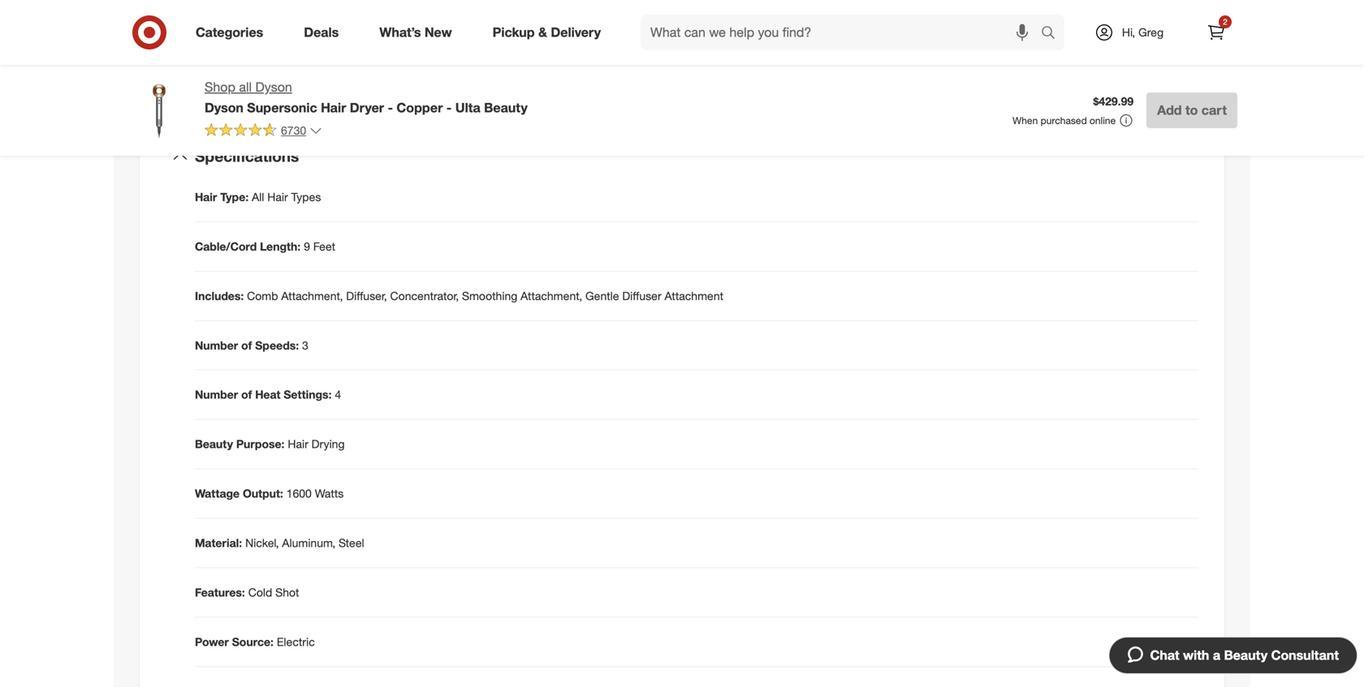 Task type: describe. For each thing, give the bounding box(es) containing it.
hair left type:
[[195, 190, 217, 204]]

hair inside shop all dyson dyson supersonic hair dryer - copper - ulta beauty
[[321, 100, 346, 116]]

attachment
[[665, 289, 724, 303]]

pickup & delivery
[[493, 24, 601, 40]]

head
[[532, 0, 558, 12]]

2 horizontal spatial the
[[603, 0, 619, 12]]

all
[[239, 79, 252, 95]]

1 - from the left
[[388, 100, 393, 116]]

0 horizontal spatial to
[[458, 36, 468, 51]]

heat
[[312, 59, 334, 73]]

dyson for dyson
[[205, 100, 244, 116]]

dyson for balanced:
[[349, 0, 381, 12]]

greg
[[1139, 25, 1164, 39]]

a
[[1213, 648, 1221, 664]]

lightweight and balanced: dyson has turned convention on its head and put the motor in the handle, completely rebalancing the dryer's weight and shape.
[[211, 0, 664, 28]]

and up completely in the top left of the page
[[273, 0, 293, 12]]

type:
[[220, 190, 249, 204]]

add to cart button
[[1147, 93, 1238, 128]]

hi, greg
[[1122, 25, 1164, 39]]

0 horizontal spatial the
[[211, 14, 227, 28]]

aluminum,
[[282, 537, 336, 551]]

frequency.
[[588, 36, 641, 51]]

of for heat
[[241, 388, 252, 402]]

cable/cord
[[195, 239, 257, 254]]

what's new
[[379, 24, 452, 40]]

its
[[517, 0, 529, 12]]

wattage output: 1600 watts
[[195, 487, 344, 501]]

number for number of speeds: 3
[[195, 338, 238, 353]]

more
[[229, 78, 252, 90]]

show
[[202, 78, 227, 90]]

add to cart
[[1157, 102, 1227, 118]]

cold
[[248, 586, 272, 600]]

speed
[[254, 59, 286, 73]]

cable/cord length: 9 feet
[[195, 239, 335, 254]]

smoothing
[[462, 289, 518, 303]]

dryer's
[[411, 14, 446, 28]]

when purchased online
[[1013, 115, 1116, 127]]

lightweight
[[211, 0, 270, 12]]

watts
[[315, 487, 344, 501]]

beauty inside chat with a beauty consultant button
[[1224, 648, 1268, 664]]

speeds:
[[255, 338, 299, 353]]

motor inside lightweight and balanced: dyson has turned convention on its head and put the motor in the handle, completely rebalancing the dryer's weight and shape.
[[622, 0, 652, 12]]

in
[[655, 0, 664, 12]]

features: cold shot
[[195, 586, 299, 600]]

6730
[[281, 123, 306, 138]]

settings:
[[337, 59, 381, 73]]

weight
[[449, 14, 483, 28]]

cart
[[1202, 102, 1227, 118]]

online
[[1090, 115, 1116, 127]]

acoustically
[[211, 36, 272, 51]]

0 horizontal spatial motor
[[381, 36, 411, 51]]

4
[[335, 388, 341, 402]]

2 - from the left
[[446, 100, 452, 116]]

on
[[501, 0, 514, 12]]

acoustically tuned: the powerful motor is tuned to produce one inaudible frequency.
[[211, 36, 641, 51]]

&
[[538, 24, 547, 40]]

search button
[[1034, 15, 1073, 54]]

1600
[[286, 487, 312, 501]]

add
[[1157, 102, 1182, 118]]

concentrator,
[[390, 289, 459, 303]]

and left put
[[561, 0, 580, 12]]

purpose:
[[236, 438, 285, 452]]

chat
[[1150, 648, 1180, 664]]

when
[[1013, 115, 1038, 127]]

What can we help you find? suggestions appear below search field
[[641, 15, 1045, 50]]

steel
[[339, 537, 364, 551]]

supersonic
[[247, 100, 317, 116]]

inaudible
[[539, 36, 585, 51]]

tuned
[[425, 36, 455, 51]]

pickup
[[493, 24, 535, 40]]

to inside button
[[1186, 102, 1198, 118]]

shop all dyson dyson supersonic hair dryer - copper - ulta beauty
[[205, 79, 528, 116]]

source:
[[232, 636, 274, 650]]

shape.
[[508, 14, 542, 28]]

turned
[[406, 0, 439, 12]]

1 horizontal spatial dyson
[[255, 79, 292, 95]]

delivery
[[551, 24, 601, 40]]

2
[[1223, 17, 1228, 27]]

output:
[[243, 487, 283, 501]]

feet
[[313, 239, 335, 254]]

shop
[[205, 79, 235, 95]]

image of dyson supersonic hair dryer - copper - ulta beauty image
[[127, 78, 192, 143]]

one
[[517, 36, 536, 51]]

all
[[252, 190, 264, 204]]

multiple speed and heat settings:
[[211, 59, 381, 73]]

wattage
[[195, 487, 240, 501]]



Task type: locate. For each thing, give the bounding box(es) containing it.
1 attachment, from the left
[[281, 289, 343, 303]]

2 horizontal spatial dyson
[[349, 0, 381, 12]]

search
[[1034, 26, 1073, 42]]

1 vertical spatial number
[[195, 388, 238, 402]]

length:
[[260, 239, 301, 254]]

settings:
[[284, 388, 332, 402]]

0 vertical spatial of
[[241, 338, 252, 353]]

drying
[[312, 438, 345, 452]]

specifications
[[195, 147, 299, 166]]

2 number from the top
[[195, 388, 238, 402]]

to right add
[[1186, 102, 1198, 118]]

has
[[384, 0, 403, 12]]

powerful
[[333, 36, 378, 51]]

dyson down shop
[[205, 100, 244, 116]]

$429.99
[[1094, 94, 1134, 109]]

consultant
[[1271, 648, 1339, 664]]

1 vertical spatial to
[[1186, 102, 1198, 118]]

convention
[[442, 0, 498, 12]]

hair left dryer
[[321, 100, 346, 116]]

diffuser
[[622, 289, 662, 303]]

attachment,
[[281, 289, 343, 303], [521, 289, 582, 303]]

dryer
[[350, 100, 384, 116]]

attachment, right comb
[[281, 289, 343, 303]]

copper
[[397, 100, 443, 116]]

attachment, left gentle at the left
[[521, 289, 582, 303]]

the
[[603, 0, 619, 12], [211, 14, 227, 28], [392, 14, 408, 28]]

number left heat
[[195, 388, 238, 402]]

tuned:
[[275, 36, 308, 51]]

the down lightweight at the left top of page
[[211, 14, 227, 28]]

beauty left purpose:
[[195, 438, 233, 452]]

hi,
[[1122, 25, 1135, 39]]

1 vertical spatial of
[[241, 388, 252, 402]]

0 horizontal spatial beauty
[[195, 438, 233, 452]]

beauty
[[484, 100, 528, 116], [195, 438, 233, 452], [1224, 648, 1268, 664]]

0 vertical spatial to
[[458, 36, 468, 51]]

what's
[[379, 24, 421, 40]]

electric
[[277, 636, 315, 650]]

2 horizontal spatial beauty
[[1224, 648, 1268, 664]]

heat
[[255, 388, 281, 402]]

features:
[[195, 586, 245, 600]]

and
[[273, 0, 293, 12], [561, 0, 580, 12], [486, 14, 505, 28], [290, 59, 309, 73]]

to right the tuned
[[458, 36, 468, 51]]

deals link
[[290, 15, 359, 50]]

of left speeds:
[[241, 338, 252, 353]]

1 vertical spatial beauty
[[195, 438, 233, 452]]

0 horizontal spatial attachment,
[[281, 289, 343, 303]]

material: nickel, aluminum, steel
[[195, 537, 364, 551]]

the right put
[[603, 0, 619, 12]]

is
[[414, 36, 422, 51]]

0 horizontal spatial dyson
[[205, 100, 244, 116]]

balanced:
[[296, 0, 346, 12]]

the
[[311, 36, 330, 51]]

0 horizontal spatial -
[[388, 100, 393, 116]]

0 vertical spatial number
[[195, 338, 238, 353]]

0 vertical spatial beauty
[[484, 100, 528, 116]]

includes:
[[195, 289, 244, 303]]

2 vertical spatial beauty
[[1224, 648, 1268, 664]]

show more button
[[195, 71, 259, 97]]

chat with a beauty consultant
[[1150, 648, 1339, 664]]

1 horizontal spatial motor
[[622, 0, 652, 12]]

ulta
[[455, 100, 481, 116]]

beauty right a
[[1224, 648, 1268, 664]]

motor left in
[[622, 0, 652, 12]]

0 vertical spatial motor
[[622, 0, 652, 12]]

dyson
[[349, 0, 381, 12], [255, 79, 292, 95], [205, 100, 244, 116]]

diffuser,
[[346, 289, 387, 303]]

2 attachment, from the left
[[521, 289, 582, 303]]

includes: comb attachment, diffuser, concentrator, smoothing attachment, gentle diffuser attachment
[[195, 289, 724, 303]]

purchased
[[1041, 115, 1087, 127]]

number of speeds: 3
[[195, 338, 308, 353]]

nickel,
[[245, 537, 279, 551]]

with
[[1183, 648, 1210, 664]]

hair left drying
[[288, 438, 308, 452]]

hair right all
[[267, 190, 288, 204]]

number down "includes:"
[[195, 338, 238, 353]]

produce
[[471, 36, 513, 51]]

1 horizontal spatial to
[[1186, 102, 1198, 118]]

of left heat
[[241, 388, 252, 402]]

1 vertical spatial motor
[[381, 36, 411, 51]]

what's new link
[[366, 15, 472, 50]]

number for number of heat settings: 4
[[195, 388, 238, 402]]

of
[[241, 338, 252, 353], [241, 388, 252, 402]]

9
[[304, 239, 310, 254]]

6730 link
[[205, 123, 323, 141]]

1 horizontal spatial the
[[392, 14, 408, 28]]

deals
[[304, 24, 339, 40]]

handle,
[[230, 14, 267, 28]]

- left ulta
[[446, 100, 452, 116]]

the down has
[[392, 14, 408, 28]]

beauty inside shop all dyson dyson supersonic hair dryer - copper - ulta beauty
[[484, 100, 528, 116]]

1 horizontal spatial attachment,
[[521, 289, 582, 303]]

and down on
[[486, 14, 505, 28]]

hair
[[321, 100, 346, 116], [195, 190, 217, 204], [267, 190, 288, 204], [288, 438, 308, 452]]

chat with a beauty consultant button
[[1109, 638, 1358, 675]]

beauty purpose: hair drying
[[195, 438, 345, 452]]

1 horizontal spatial -
[[446, 100, 452, 116]]

dyson down speed
[[255, 79, 292, 95]]

2 of from the top
[[241, 388, 252, 402]]

1 number from the top
[[195, 338, 238, 353]]

categories link
[[182, 15, 284, 50]]

dyson inside lightweight and balanced: dyson has turned convention on its head and put the motor in the handle, completely rebalancing the dryer's weight and shape.
[[349, 0, 381, 12]]

0 vertical spatial dyson
[[349, 0, 381, 12]]

motor left is
[[381, 36, 411, 51]]

2 vertical spatial dyson
[[205, 100, 244, 116]]

1 vertical spatial dyson
[[255, 79, 292, 95]]

categories
[[196, 24, 263, 40]]

3
[[302, 338, 308, 353]]

2 link
[[1199, 15, 1234, 50]]

material:
[[195, 537, 242, 551]]

comb
[[247, 289, 278, 303]]

types
[[291, 190, 321, 204]]

specifications button
[[153, 131, 1212, 182]]

multiple
[[211, 59, 251, 73]]

1 of from the top
[[241, 338, 252, 353]]

of for speeds:
[[241, 338, 252, 353]]

- right dryer
[[388, 100, 393, 116]]

beauty right ulta
[[484, 100, 528, 116]]

1 horizontal spatial beauty
[[484, 100, 528, 116]]

put
[[583, 0, 600, 12]]

and left heat
[[290, 59, 309, 73]]

dyson up 'rebalancing' on the left of the page
[[349, 0, 381, 12]]

gentle
[[586, 289, 619, 303]]



Task type: vqa. For each thing, say whether or not it's contained in the screenshot.


